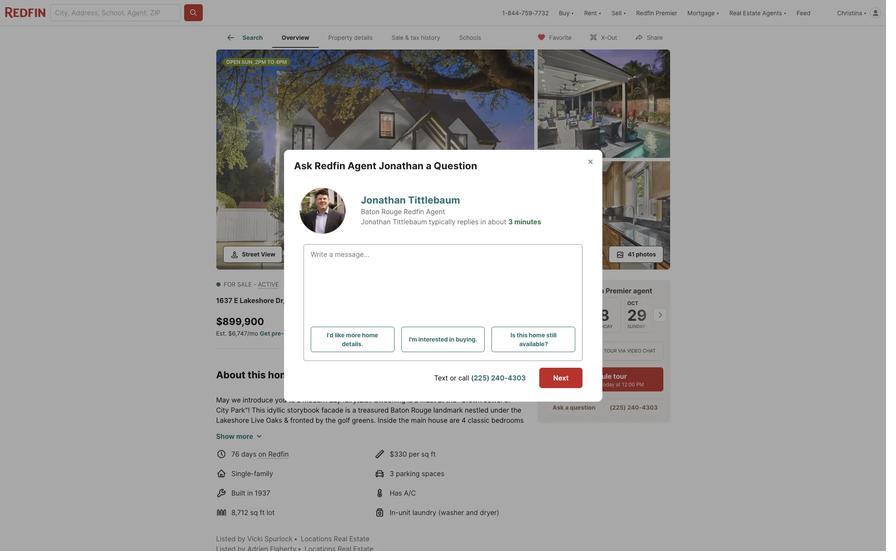 Task type: vqa. For each thing, say whether or not it's contained in the screenshot.
Tour in person
yes



Task type: describe. For each thing, give the bounding box(es) containing it.
with up layout,
[[379, 487, 392, 496]]

climate
[[475, 538, 498, 546]]

1637
[[216, 296, 232, 305]]

is left also
[[461, 426, 466, 435]]

available:
[[576, 382, 599, 388]]

0 vertical spatial main
[[411, 416, 426, 424]]

cherished
[[259, 467, 290, 475]]

tour for tour in person
[[550, 348, 563, 354]]

area,
[[434, 538, 450, 546]]

$899,900
[[216, 316, 264, 328]]

the down half
[[506, 457, 517, 465]]

the up bedrooms
[[511, 406, 521, 414]]

redfin inside jonathan tittlebaum baton rouge redfin agent jonathan tittlebaum typically replies in about 3 minutes
[[404, 207, 424, 216]]

redfin premier
[[636, 9, 677, 16]]

song
[[416, 467, 431, 475]]

on redfin link
[[258, 450, 289, 458]]

0 horizontal spatial outdoor
[[258, 538, 283, 546]]

details
[[354, 34, 373, 41]]

i'm
[[409, 336, 417, 343]]

ask a question
[[552, 404, 595, 411]]

about this home
[[216, 369, 295, 381]]

0 horizontal spatial rouge
[[307, 296, 328, 305]]

$899,900 est. $6,747 /mo get pre-approved
[[216, 316, 311, 337]]

get
[[260, 330, 270, 337]]

on inside the may we introduce you to a modern day fairytale? swooning is a must at the "crown jewel of city park"! this idyllic storybook facade is a treasured baton rouge landmark nestled under the lakeshore live oaks  &  fronted by the golf greens. inside the main house are 4 classic bedrooms spanning the 1st  &  2nd levels with the original wood floors  &  millwork. there is also an enchanting caretaker's cottage with one bedroom/bath, kitchenette + a little unexpected magic(ie hidden storage). the main foyer opens to a nostalgic staircase  &  a new brick-clad half bath for guests. moving into the living room is the wood-burning fireplace that will provide the backdrop for cherished memories to be made. a sunny siren's song will pull you into the adjacent den with a built-in bar, vaulted ceilings  &  terracotta tile floors. sunlight is the hero of this space emphasized by floor to ceiling windows with views of the new deck  &  landscaped courtyard. the primary bedroom has a sweeping layout, double walk-in closets  &  spacious ensuite bath. previous improvements include pella windows, an architecural shingle roof replacement on both structures in (2009), copper awnings  &  gutters. the outdoor oasis  includes a gunite lap-pool with cascading slate fountain, cool-tile decking under the covered outdoor living space, outdoor shower, seperate pool bath with washer/dryer area, a large climate controlled workshop/storage, a 22kw generac generator, bluestone pavers, au
[[258, 518, 266, 526]]

facade
[[321, 406, 343, 414]]

1 horizontal spatial pool
[[342, 538, 356, 546]]

staircase
[[416, 446, 445, 455]]

in up 'slate'
[[319, 518, 325, 526]]

-
[[254, 281, 256, 288]]

spaces
[[422, 469, 444, 478]]

house
[[428, 416, 448, 424]]

active link
[[258, 281, 279, 288]]

overview tab
[[272, 28, 319, 48]]

home inside i'd like more home details.
[[362, 331, 378, 338]]

also
[[468, 426, 481, 435]]

2 vertical spatial by
[[238, 535, 245, 543]]

1 vertical spatial will
[[433, 467, 443, 475]]

saturday
[[590, 324, 613, 329]]

has a/c
[[390, 489, 416, 497]]

8,712 sq ft lot
[[231, 508, 275, 517]]

1 vertical spatial sq
[[250, 508, 258, 517]]

& up kitchenette
[[404, 426, 408, 435]]

inside
[[378, 416, 397, 424]]

i'm interested in buying.
[[409, 336, 477, 343]]

about
[[488, 218, 506, 226]]

the up the 'landmark'
[[446, 396, 457, 404]]

idyllic
[[267, 406, 285, 414]]

to left be
[[326, 467, 332, 475]]

lap-
[[244, 528, 256, 536]]

0 vertical spatial tile
[[411, 477, 420, 485]]

i'm interested in buying. button
[[401, 327, 485, 352]]

to up storybook in the left bottom of the page
[[289, 396, 295, 404]]

2 vertical spatial the
[[438, 518, 450, 526]]

open
[[226, 59, 240, 65]]

bedroom/bath,
[[347, 436, 394, 445]]

be
[[334, 467, 342, 475]]

0 vertical spatial lakeshore
[[240, 296, 274, 305]]

or
[[450, 374, 456, 382]]

modern
[[303, 396, 327, 404]]

1 vertical spatial premier
[[606, 287, 631, 295]]

covered
[[458, 528, 483, 536]]

locations
[[301, 535, 332, 543]]

1 vertical spatial outdoor
[[485, 528, 511, 536]]

fairytale?
[[343, 396, 372, 404]]

the up walk-
[[423, 487, 433, 496]]

x-out button
[[582, 28, 624, 46]]

0 horizontal spatial 3
[[390, 469, 394, 478]]

0 horizontal spatial into
[[294, 457, 306, 465]]

the up memories
[[308, 457, 318, 465]]

space,
[[235, 538, 256, 546]]

sweeping
[[341, 497, 372, 506]]

in inside jonathan tittlebaum baton rouge redfin agent jonathan tittlebaum typically replies in about 3 minutes
[[480, 218, 486, 226]]

overview
[[282, 34, 309, 41]]

clad
[[493, 446, 506, 455]]

person
[[571, 348, 590, 354]]

1 vertical spatial tile
[[386, 528, 396, 536]]

rouge inside jonathan tittlebaum baton rouge redfin agent jonathan tittlebaum typically replies in about 3 minutes
[[382, 207, 402, 216]]

1 horizontal spatial new
[[459, 446, 472, 455]]

3 inside jonathan tittlebaum baton rouge redfin agent jonathan tittlebaum typically replies in about 3 minutes
[[508, 218, 513, 226]]

0 horizontal spatial main
[[314, 446, 329, 455]]

bar,
[[305, 477, 317, 485]]

tour for tour with a redfin premier agent
[[544, 287, 559, 295]]

unexpected
[[462, 436, 500, 445]]

call
[[458, 374, 469, 382]]

& down little
[[447, 446, 451, 455]]

in left bar,
[[298, 477, 303, 485]]

0 vertical spatial (225) 240-4303 link
[[471, 374, 526, 382]]

1 vertical spatial under
[[425, 528, 443, 536]]

next button
[[539, 368, 583, 388]]

the up the landscaped at right
[[479, 477, 490, 485]]

0 horizontal spatial agent
[[348, 160, 376, 172]]

1 horizontal spatial living
[[320, 457, 337, 465]]

to up has
[[318, 487, 324, 496]]

a/c
[[404, 489, 416, 497]]

1 horizontal spatial outdoor
[[452, 518, 477, 526]]

pull
[[445, 467, 457, 475]]

question
[[570, 404, 595, 411]]

out
[[607, 34, 617, 41]]

map entry image
[[468, 280, 524, 336]]

beds
[[332, 329, 348, 337]]

search
[[242, 34, 263, 41]]

with up the emphasized
[[260, 477, 273, 485]]

vaulted
[[319, 477, 343, 485]]

emphasized
[[251, 487, 290, 496]]

0 vertical spatial tittlebaum
[[408, 194, 460, 206]]

is left must
[[407, 396, 413, 404]]

in inside list box
[[565, 348, 569, 354]]

the down facade on the left bottom
[[325, 416, 336, 424]]

pre-
[[272, 330, 284, 337]]

1 vertical spatial you
[[459, 467, 470, 475]]

seperate
[[312, 538, 340, 546]]

sunday
[[627, 324, 645, 329]]

2 vertical spatial jonathan
[[361, 218, 391, 226]]

1 vertical spatial living
[[216, 538, 233, 546]]

for
[[224, 281, 236, 288]]

laundry
[[412, 508, 436, 517]]

agent inside jonathan tittlebaum baton rouge redfin agent jonathan tittlebaum typically replies in about 3 minutes
[[426, 207, 445, 216]]

built
[[231, 489, 245, 497]]

1 vertical spatial by
[[291, 487, 299, 496]]

2 horizontal spatial by
[[316, 416, 324, 424]]

include
[[336, 507, 359, 516]]

layout,
[[374, 497, 395, 506]]

,
[[283, 296, 285, 305]]

original
[[339, 426, 362, 435]]

bedrooms
[[491, 416, 524, 424]]

still
[[546, 331, 557, 338]]

single-family
[[231, 469, 273, 478]]

decking
[[398, 528, 423, 536]]

1 vertical spatial jonathan
[[361, 194, 406, 206]]

wood-
[[377, 457, 397, 465]]

is this home still available? button
[[492, 327, 576, 352]]

Write a message... text field
[[311, 249, 576, 300]]

2 vertical spatial of
[[415, 487, 421, 496]]

ft
[[419, 329, 425, 337]]

dryer)
[[480, 508, 499, 517]]

get pre-approved link
[[260, 330, 311, 337]]

favorite
[[549, 34, 572, 41]]

space
[[230, 487, 249, 496]]

via
[[618, 348, 626, 354]]

1 horizontal spatial 4303
[[642, 404, 658, 411]]

ask redfin agent jonathan a question element
[[294, 150, 487, 172]]

76 days on redfin
[[231, 450, 289, 458]]

chat
[[643, 348, 655, 354]]

ask for ask a question
[[552, 404, 564, 411]]

0 horizontal spatial baton
[[287, 296, 305, 305]]

enchanting
[[216, 436, 252, 445]]

generac
[[337, 548, 364, 551]]

1 vertical spatial the
[[251, 497, 263, 506]]

includes
[[498, 518, 524, 526]]

1 vertical spatial of
[[508, 477, 514, 485]]

to down bedroom/bath,
[[371, 446, 377, 455]]

property details tab
[[319, 28, 382, 48]]

1 horizontal spatial (225)
[[610, 404, 626, 411]]

baton inside the may we introduce you to a modern day fairytale? swooning is a must at the "crown jewel of city park"! this idyllic storybook facade is a treasured baton rouge landmark nestled under the lakeshore live oaks  &  fronted by the golf greens. inside the main house are 4 classic bedrooms spanning the 1st  &  2nd levels with the original wood floors  &  millwork. there is also an enchanting caretaker's cottage with one bedroom/bath, kitchenette + a little unexpected magic(ie hidden storage). the main foyer opens to a nostalgic staircase  &  a new brick-clad half bath for guests. moving into the living room is the wood-burning fireplace that will provide the backdrop for cherished memories to be made. a sunny siren's song will pull you into the adjacent den with a built-in bar, vaulted ceilings  &  terracotta tile floors. sunlight is the hero of this space emphasized by floor to ceiling windows with views of the new deck  &  landscaped courtyard. the primary bedroom has a sweeping layout, double walk-in closets  &  spacious ensuite bath. previous improvements include pella windows, an architecural shingle roof replacement on both structures in (2009), copper awnings  &  gutters. the outdoor oasis  includes a gunite lap-pool with cascading slate fountain, cool-tile decking under the covered outdoor living space, outdoor shower, seperate pool bath with washer/dryer area, a large climate controlled workshop/storage, a 22kw generac generator, bluestone pavers, au
[[391, 406, 409, 414]]

search link
[[226, 33, 263, 43]]

0 horizontal spatial an
[[410, 507, 418, 516]]

1 vertical spatial new
[[435, 487, 449, 496]]

with right levels
[[311, 426, 325, 435]]

1 horizontal spatial ft
[[431, 450, 436, 458]]

baton inside jonathan tittlebaum baton rouge redfin agent jonathan tittlebaum typically replies in about 3 minutes
[[361, 207, 380, 216]]

next inside button
[[553, 374, 569, 382]]

roof
[[484, 507, 497, 516]]



Task type: locate. For each thing, give the bounding box(es) containing it.
street
[[242, 251, 260, 258]]

rouge down must
[[411, 406, 432, 414]]

(225) right call
[[471, 374, 490, 382]]

1 horizontal spatial bath
[[357, 538, 372, 546]]

2pm
[[255, 59, 266, 65]]

the down cottage
[[300, 446, 312, 455]]

jonathan down ask redfin agent jonathan a question
[[361, 194, 406, 206]]

the up area,
[[445, 528, 456, 536]]

ensuite
[[216, 507, 240, 516]]

has
[[322, 497, 333, 506]]

0 horizontal spatial new
[[435, 487, 449, 496]]

$6,747
[[228, 330, 247, 337]]

hidden
[[245, 446, 267, 455]]

sq right per at bottom
[[421, 450, 429, 458]]

1 vertical spatial tittlebaum
[[393, 218, 427, 226]]

0 horizontal spatial sq
[[250, 508, 258, 517]]

buying.
[[456, 336, 477, 343]]

tab list containing search
[[216, 26, 498, 48]]

redfin inside button
[[636, 9, 654, 16]]

per
[[409, 450, 419, 458]]

0 vertical spatial sq
[[421, 450, 429, 458]]

0 vertical spatial you
[[275, 396, 287, 404]]

jonathan
[[379, 160, 424, 172], [361, 194, 406, 206], [361, 218, 391, 226]]

1 horizontal spatial sq
[[421, 450, 429, 458]]

(225) inside ask redfin agent jonathan a question dialog
[[471, 374, 490, 382]]

on right days
[[258, 450, 266, 458]]

jonathan up jonathan tittlebaum link
[[379, 160, 424, 172]]

in left buying.
[[449, 336, 454, 343]]

into down "provide"
[[472, 467, 484, 475]]

den
[[246, 477, 258, 485]]

& down "unit"
[[405, 518, 409, 526]]

$330 per sq ft
[[390, 450, 436, 458]]

0 vertical spatial for
[[233, 457, 241, 465]]

of right hero on the bottom right of the page
[[508, 477, 514, 485]]

adjacent
[[216, 477, 244, 485]]

0 vertical spatial on
[[258, 450, 266, 458]]

at up the 'landmark'
[[438, 396, 444, 404]]

oct
[[627, 300, 638, 307]]

3 down wood- at left
[[390, 469, 394, 478]]

1 horizontal spatial will
[[468, 457, 478, 465]]

is
[[407, 396, 413, 404], [345, 406, 350, 414], [461, 426, 466, 435], [357, 457, 362, 465], [472, 477, 477, 485]]

0 vertical spatial baton
[[361, 207, 380, 216]]

3.5 baths
[[368, 316, 386, 337]]

1 vertical spatial 4
[[462, 416, 466, 424]]

ask for ask redfin agent jonathan a question
[[294, 160, 312, 172]]

0 vertical spatial ask
[[294, 160, 312, 172]]

this right "is"
[[517, 331, 528, 338]]

the up floors
[[399, 416, 409, 424]]

0 vertical spatial 4303
[[508, 374, 526, 382]]

28
[[590, 306, 609, 325]]

in-
[[390, 508, 399, 517]]

in up architecural at bottom
[[438, 497, 444, 506]]

1 horizontal spatial rouge
[[382, 207, 402, 216]]

0 horizontal spatial living
[[216, 538, 233, 546]]

of right jewel
[[504, 396, 511, 404]]

sunny
[[372, 467, 391, 475]]

history
[[421, 34, 440, 41]]

of
[[504, 396, 511, 404], [508, 477, 514, 485], [415, 487, 421, 496]]

& right 1st
[[271, 426, 275, 435]]

landscaped
[[474, 487, 511, 496]]

this down adjacent
[[216, 487, 228, 496]]

3 right about
[[508, 218, 513, 226]]

new up that
[[459, 446, 472, 455]]

room
[[339, 457, 355, 465]]

the up one
[[327, 426, 337, 435]]

0 horizontal spatial premier
[[606, 287, 631, 295]]

spacious
[[477, 497, 505, 506]]

this up introduce
[[248, 369, 266, 381]]

1 vertical spatial pool
[[342, 538, 356, 546]]

1 horizontal spatial 3
[[508, 218, 513, 226]]

tile down awnings
[[386, 528, 396, 536]]

home
[[362, 331, 378, 338], [529, 331, 545, 338], [268, 369, 295, 381]]

main left foyer
[[314, 446, 329, 455]]

4303 inside ask redfin agent jonathan a question dialog
[[508, 374, 526, 382]]

0 horizontal spatial (225) 240-4303 link
[[471, 374, 526, 382]]

0 vertical spatial jonathan
[[379, 160, 424, 172]]

on
[[258, 450, 266, 458], [258, 518, 266, 526]]

architecural
[[420, 507, 458, 516]]

sale
[[237, 281, 252, 288]]

is this home still available?
[[511, 331, 557, 347]]

0 vertical spatial an
[[483, 426, 491, 435]]

home up available?
[[529, 331, 545, 338]]

home for about this home
[[268, 369, 295, 381]]

will right that
[[468, 457, 478, 465]]

0 vertical spatial ft
[[431, 450, 436, 458]]

this for is
[[517, 331, 528, 338]]

may
[[216, 396, 230, 404]]

0 horizontal spatial (225)
[[471, 374, 490, 382]]

of up double
[[415, 487, 421, 496]]

0 vertical spatial of
[[504, 396, 511, 404]]

magic(ie
[[216, 446, 243, 455]]

1 horizontal spatial you
[[459, 467, 470, 475]]

next inside schedule tour next available: today at 12:00 pm
[[564, 382, 575, 388]]

4303 down 'pm'
[[642, 404, 658, 411]]

0 vertical spatial at
[[616, 382, 620, 388]]

240- down 'pm'
[[627, 404, 642, 411]]

today
[[600, 382, 614, 388]]

& up 'shingle'
[[470, 497, 475, 506]]

tab list
[[216, 26, 498, 48]]

0 vertical spatial living
[[320, 457, 337, 465]]

street view
[[242, 251, 275, 258]]

tittlebaum
[[408, 194, 460, 206], [393, 218, 427, 226]]

1 vertical spatial agent
[[426, 207, 445, 216]]

with left one
[[317, 436, 331, 445]]

0 vertical spatial outdoor
[[452, 518, 477, 526]]

with down both
[[272, 528, 286, 536]]

active
[[258, 281, 279, 288]]

1 vertical spatial into
[[472, 467, 484, 475]]

0 horizontal spatial 4
[[332, 316, 338, 328]]

brick-
[[474, 446, 493, 455]]

& up 2nd on the bottom left of page
[[284, 416, 288, 424]]

0 horizontal spatial 4303
[[508, 374, 526, 382]]

improvements
[[289, 507, 334, 516]]

4 inside the may we introduce you to a modern day fairytale? swooning is a must at the "crown jewel of city park"! this idyllic storybook facade is a treasured baton rouge landmark nestled under the lakeshore live oaks  &  fronted by the golf greens. inside the main house are 4 classic bedrooms spanning the 1st  &  2nd levels with the original wood floors  &  millwork. there is also an enchanting caretaker's cottage with one bedroom/bath, kitchenette + a little unexpected magic(ie hidden storage). the main foyer opens to a nostalgic staircase  &  a new brick-clad half bath for guests. moving into the living room is the wood-burning fireplace that will provide the backdrop for cherished memories to be made. a sunny siren's song will pull you into the adjacent den with a built-in bar, vaulted ceilings  &  terracotta tile floors. sunlight is the hero of this space emphasized by floor to ceiling windows with views of the new deck  &  landscaped courtyard. the primary bedroom has a sweeping layout, double walk-in closets  &  spacious ensuite bath. previous improvements include pella windows, an architecural shingle roof replacement on both structures in (2009), copper awnings  &  gutters. the outdoor oasis  includes a gunite lap-pool with cascading slate fountain, cool-tile decking under the covered outdoor living space, outdoor shower, seperate pool bath with washer/dryer area, a large climate controlled workshop/storage, a 22kw generac generator, bluestone pavers, au
[[462, 416, 466, 424]]

1 horizontal spatial by
[[291, 487, 299, 496]]

& down sunny
[[371, 477, 375, 485]]

4303 down available?
[[508, 374, 526, 382]]

a inside dialog
[[426, 160, 432, 172]]

(225) 240-4303
[[610, 404, 658, 411]]

in left person
[[565, 348, 569, 354]]

bath down fountain,
[[357, 538, 372, 546]]

outdoor up workshop/storage,
[[258, 538, 283, 546]]

baths link
[[368, 329, 386, 337]]

sq right "8,712"
[[250, 508, 258, 517]]

baton down jonathan tittlebaum link
[[361, 207, 380, 216]]

tour left "via"
[[604, 348, 617, 354]]

memories
[[292, 467, 324, 475]]

0 vertical spatial 240-
[[491, 374, 508, 382]]

with
[[561, 287, 576, 295], [311, 426, 325, 435], [317, 436, 331, 445], [260, 477, 273, 485], [379, 487, 392, 496], [272, 528, 286, 536], [374, 538, 388, 546]]

e
[[234, 296, 238, 305]]

ask redfin agent jonathan a question
[[294, 160, 477, 172]]

this for about
[[248, 369, 266, 381]]

jonathan down jonathan tittlebaum link
[[361, 218, 391, 226]]

home for is this home still available?
[[529, 331, 545, 338]]

in inside button
[[449, 336, 454, 343]]

2 horizontal spatial the
[[438, 518, 450, 526]]

by down 'built-'
[[291, 487, 299, 496]]

the
[[446, 396, 457, 404], [511, 406, 521, 414], [325, 416, 336, 424], [399, 416, 409, 424], [247, 426, 258, 435], [327, 426, 337, 435], [308, 457, 318, 465], [364, 457, 375, 465], [506, 457, 517, 465], [486, 467, 497, 475], [479, 477, 490, 485], [423, 487, 433, 496], [445, 528, 456, 536]]

one
[[333, 436, 345, 445]]

1 vertical spatial rouge
[[307, 296, 328, 305]]

baton rouge redfin agentjonathan tittlebaum image
[[299, 187, 346, 234]]

tour up the 27
[[544, 287, 559, 295]]

0 vertical spatial pool
[[256, 528, 270, 536]]

lot
[[267, 508, 275, 517]]

lakeshore up spanning at bottom
[[216, 416, 249, 424]]

is right "sunlight"
[[472, 477, 477, 485]]

both
[[268, 518, 283, 526]]

tour with a redfin premier agent
[[544, 287, 652, 295]]

list box
[[544, 342, 663, 361]]

0 horizontal spatial home
[[268, 369, 295, 381]]

this
[[252, 406, 265, 414]]

(washer
[[438, 508, 464, 517]]

next image
[[653, 308, 667, 322]]

2 horizontal spatial home
[[529, 331, 545, 338]]

at inside the may we introduce you to a modern day fairytale? swooning is a must at the "crown jewel of city park"! this idyllic storybook facade is a treasured baton rouge landmark nestled under the lakeshore live oaks  &  fronted by the golf greens. inside the main house are 4 classic bedrooms spanning the 1st  &  2nd levels with the original wood floors  &  millwork. there is also an enchanting caretaker's cottage with one bedroom/bath, kitchenette + a little unexpected magic(ie hidden storage). the main foyer opens to a nostalgic staircase  &  a new brick-clad half bath for guests. moving into the living room is the wood-burning fireplace that will provide the backdrop for cherished memories to be made. a sunny siren's song will pull you into the adjacent den with a built-in bar, vaulted ceilings  &  terracotta tile floors. sunlight is the hero of this space emphasized by floor to ceiling windows with views of the new deck  &  landscaped courtyard. the primary bedroom has a sweeping layout, double walk-in closets  &  spacious ensuite bath. previous improvements include pella windows, an architecural shingle roof replacement on both structures in (2009), copper awnings  &  gutters. the outdoor oasis  includes a gunite lap-pool with cascading slate fountain, cool-tile decking under the covered outdoor living space, outdoor shower, seperate pool bath with washer/dryer area, a large climate controlled workshop/storage, a 22kw generac generator, bluestone pavers, au
[[438, 396, 444, 404]]

1 horizontal spatial for
[[248, 467, 257, 475]]

0 vertical spatial bath
[[216, 457, 231, 465]]

0 horizontal spatial the
[[251, 497, 263, 506]]

0 horizontal spatial ask
[[294, 160, 312, 172]]

lakeshore down -
[[240, 296, 274, 305]]

you up idyllic
[[275, 396, 287, 404]]

the up a
[[364, 457, 375, 465]]

ask inside dialog
[[294, 160, 312, 172]]

0 vertical spatial under
[[491, 406, 509, 414]]

i'd
[[327, 331, 333, 338]]

1 vertical spatial at
[[438, 396, 444, 404]]

with up generator,
[[374, 538, 388, 546]]

the down live
[[247, 426, 258, 435]]

rouge
[[382, 207, 402, 216], [307, 296, 328, 305], [411, 406, 432, 414]]

sale & tax history tab
[[382, 28, 450, 48]]

28 saturday
[[590, 306, 613, 329]]

under up area,
[[425, 528, 443, 536]]

premier
[[656, 9, 677, 16], [606, 287, 631, 295]]

single-
[[231, 469, 254, 478]]

est.
[[216, 330, 227, 337]]

1 vertical spatial an
[[410, 507, 418, 516]]

1 horizontal spatial home
[[362, 331, 378, 338]]

& inside "tab"
[[405, 34, 409, 41]]

oasis
[[479, 518, 496, 526]]

1 horizontal spatial tile
[[411, 477, 420, 485]]

0 horizontal spatial you
[[275, 396, 287, 404]]

& right deck
[[468, 487, 473, 496]]

1637 e lakeshore dr, baton rouge, la 70808 image
[[216, 50, 534, 270], [537, 50, 670, 158], [537, 161, 670, 270]]

1 vertical spatial ft
[[260, 508, 265, 517]]

swooning
[[374, 396, 405, 404]]

premier inside button
[[656, 9, 677, 16]]

submit search image
[[189, 8, 198, 17]]

0 horizontal spatial for
[[233, 457, 241, 465]]

1 vertical spatial main
[[314, 446, 329, 455]]

is down opens
[[357, 457, 362, 465]]

the down in-unit laundry (washer and dryer)
[[438, 518, 450, 526]]

ft down +
[[431, 450, 436, 458]]

ask redfin agent jonathan a question dialog
[[284, 150, 602, 402]]

approved
[[284, 330, 311, 337]]

240- up jewel
[[491, 374, 508, 382]]

None button
[[549, 297, 583, 333], [587, 297, 621, 333], [624, 297, 658, 333], [549, 297, 583, 333], [587, 297, 621, 333], [624, 297, 658, 333]]

(225) 240-4303 link up jewel
[[471, 374, 526, 382]]

share button
[[628, 28, 670, 46]]

lakeshore inside the may we introduce you to a modern day fairytale? swooning is a must at the "crown jewel of city park"! this idyllic storybook facade is a treasured baton rouge landmark nestled under the lakeshore live oaks  &  fronted by the golf greens. inside the main house are 4 classic bedrooms spanning the 1st  &  2nd levels with the original wood floors  &  millwork. there is also an enchanting caretaker's cottage with one bedroom/bath, kitchenette + a little unexpected magic(ie hidden storage). the main foyer opens to a nostalgic staircase  &  a new brick-clad half bath for guests. moving into the living room is the wood-burning fireplace that will provide the backdrop for cherished memories to be made. a sunny siren's song will pull you into the adjacent den with a built-in bar, vaulted ceilings  &  terracotta tile floors. sunlight is the hero of this space emphasized by floor to ceiling windows with views of the new deck  &  landscaped courtyard. the primary bedroom has a sweeping layout, double walk-in closets  &  spacious ensuite bath. previous improvements include pella windows, an architecural shingle roof replacement on both structures in (2009), copper awnings  &  gutters. the outdoor oasis  includes a gunite lap-pool with cascading slate fountain, cool-tile decking under the covered outdoor living space, outdoor shower, seperate pool bath with washer/dryer area, a large climate controlled workshop/storage, a 22kw generac generator, bluestone pavers, au
[[216, 416, 249, 424]]

0 vertical spatial by
[[316, 416, 324, 424]]

1 horizontal spatial under
[[491, 406, 509, 414]]

like
[[335, 331, 345, 338]]

replies
[[457, 218, 479, 226]]

at inside schedule tour next available: today at 12:00 pm
[[616, 382, 620, 388]]

redfin premier button
[[631, 0, 682, 25]]

you
[[275, 396, 287, 404], [459, 467, 470, 475]]

1 horizontal spatial 240-
[[627, 404, 642, 411]]

2 vertical spatial rouge
[[411, 406, 432, 414]]

1-
[[502, 9, 508, 16]]

City, Address, School, Agent, ZIP search field
[[50, 4, 181, 21]]

tile down "song"
[[411, 477, 420, 485]]

is up golf
[[345, 406, 350, 414]]

0 vertical spatial the
[[300, 446, 312, 455]]

built-
[[281, 477, 298, 485]]

home inside is this home still available?
[[529, 331, 545, 338]]

pool up generac
[[342, 538, 356, 546]]

1 vertical spatial 4303
[[642, 404, 658, 411]]

0 horizontal spatial this
[[216, 487, 228, 496]]

main up millwork.
[[411, 416, 426, 424]]

tour
[[544, 287, 559, 295], [550, 348, 563, 354], [604, 348, 617, 354]]

tour for tour via video chat
[[604, 348, 617, 354]]

typically
[[429, 218, 456, 226]]

1 horizontal spatial baton
[[361, 207, 380, 216]]

home down 3.5
[[362, 331, 378, 338]]

(225) 240-4303 link down the 12:00
[[610, 404, 658, 411]]

0 horizontal spatial pool
[[256, 528, 270, 536]]

1 vertical spatial baton
[[287, 296, 305, 305]]

an up unexpected
[[483, 426, 491, 435]]

240- inside ask redfin agent jonathan a question dialog
[[491, 374, 508, 382]]

schools tab
[[450, 28, 491, 48]]

pm
[[636, 382, 644, 388]]

1 horizontal spatial main
[[411, 416, 426, 424]]

redfin
[[636, 9, 654, 16], [315, 160, 345, 172], [404, 207, 424, 216], [583, 287, 604, 295], [268, 450, 289, 458]]

2,725
[[408, 316, 435, 328]]

in right built
[[247, 489, 253, 497]]

2 vertical spatial baton
[[391, 406, 409, 414]]

1 horizontal spatial 4
[[462, 416, 466, 424]]

1 vertical spatial bath
[[357, 538, 372, 546]]

with up the 27
[[561, 287, 576, 295]]

home up introduce
[[268, 369, 295, 381]]

golf
[[338, 416, 350, 424]]

this
[[517, 331, 528, 338], [248, 369, 266, 381], [216, 487, 228, 496]]

floors.
[[422, 477, 442, 485]]

0 vertical spatial into
[[294, 457, 306, 465]]

under down jewel
[[491, 406, 509, 414]]

4pm
[[276, 59, 287, 65]]

rouge inside the may we introduce you to a modern day fairytale? swooning is a must at the "crown jewel of city park"! this idyllic storybook facade is a treasured baton rouge landmark nestled under the lakeshore live oaks  &  fronted by the golf greens. inside the main house are 4 classic bedrooms spanning the 1st  &  2nd levels with the original wood floors  &  millwork. there is also an enchanting caretaker's cottage with one bedroom/bath, kitchenette + a little unexpected magic(ie hidden storage). the main foyer opens to a nostalgic staircase  &  a new brick-clad half bath for guests. moving into the living room is the wood-burning fireplace that will provide the backdrop for cherished memories to be made. a sunny siren's song will pull you into the adjacent den with a built-in bar, vaulted ceilings  &  terracotta tile floors. sunlight is the hero of this space emphasized by floor to ceiling windows with views of the new deck  &  landscaped courtyard. the primary bedroom has a sweeping layout, double walk-in closets  &  spacious ensuite bath. previous improvements include pella windows, an architecural shingle roof replacement on both structures in (2009), copper awnings  &  gutters. the outdoor oasis  includes a gunite lap-pool with cascading slate fountain, cool-tile decking under the covered outdoor living space, outdoor shower, seperate pool bath with washer/dryer area, a large climate controlled workshop/storage, a 22kw generac generator, bluestone pavers, au
[[411, 406, 432, 414]]

4 right are
[[462, 416, 466, 424]]

wood
[[364, 426, 382, 435]]

(225) down the 12:00
[[610, 404, 626, 411]]

1 vertical spatial 240-
[[627, 404, 642, 411]]

2 horizontal spatial outdoor
[[485, 528, 511, 536]]

1 horizontal spatial (225) 240-4303 link
[[610, 404, 658, 411]]

outdoor down oasis
[[485, 528, 511, 536]]

1937
[[255, 489, 270, 497]]

this inside is this home still available?
[[517, 331, 528, 338]]

are
[[450, 416, 460, 424]]

4 up beds
[[332, 316, 338, 328]]

list box containing tour in person
[[544, 342, 663, 361]]

1 horizontal spatial an
[[483, 426, 491, 435]]

4 inside 4 beds
[[332, 316, 338, 328]]

pool down both
[[256, 528, 270, 536]]

+
[[434, 436, 439, 445]]

living up be
[[320, 457, 337, 465]]

photos
[[636, 251, 656, 258]]

1 horizontal spatial the
[[300, 446, 312, 455]]

more
[[346, 331, 361, 338]]

premier up share
[[656, 9, 677, 16]]

1 vertical spatial (225)
[[610, 404, 626, 411]]

the down "provide"
[[486, 467, 497, 475]]

0 horizontal spatial at
[[438, 396, 444, 404]]

0 vertical spatial premier
[[656, 9, 677, 16]]

we
[[232, 396, 241, 404]]

little
[[447, 436, 460, 445]]

is
[[511, 331, 515, 338]]

tour down still
[[550, 348, 563, 354]]

(225)
[[471, 374, 490, 382], [610, 404, 626, 411]]

guests.
[[243, 457, 267, 465]]

2 vertical spatial this
[[216, 487, 228, 496]]

into up memories
[[294, 457, 306, 465]]

0 horizontal spatial tile
[[386, 528, 396, 536]]

2 horizontal spatial rouge
[[411, 406, 432, 414]]

2,725 sq ft
[[408, 316, 435, 337]]

foyer
[[331, 446, 347, 455]]

0 vertical spatial this
[[517, 331, 528, 338]]

outdoor up covered
[[452, 518, 477, 526]]

this inside the may we introduce you to a modern day fairytale? swooning is a must at the "crown jewel of city park"! this idyllic storybook facade is a treasured baton rouge landmark nestled under the lakeshore live oaks  &  fronted by the golf greens. inside the main house are 4 classic bedrooms spanning the 1st  &  2nd levels with the original wood floors  &  millwork. there is also an enchanting caretaker's cottage with one bedroom/bath, kitchenette + a little unexpected magic(ie hidden storage). the main foyer opens to a nostalgic staircase  &  a new brick-clad half bath for guests. moving into the living room is the wood-burning fireplace that will provide the backdrop for cherished memories to be made. a sunny siren's song will pull you into the adjacent den with a built-in bar, vaulted ceilings  &  terracotta tile floors. sunlight is the hero of this space emphasized by floor to ceiling windows with views of the new deck  &  landscaped courtyard. the primary bedroom has a sweeping layout, double walk-in closets  &  spacious ensuite bath. previous improvements include pella windows, an architecural shingle roof replacement on both structures in (2009), copper awnings  &  gutters. the outdoor oasis  includes a gunite lap-pool with cascading slate fountain, cool-tile decking under the covered outdoor living space, outdoor shower, seperate pool bath with washer/dryer area, a large climate controlled workshop/storage, a 22kw generac generator, bluestone pavers, au
[[216, 487, 228, 496]]

1 vertical spatial for
[[248, 467, 257, 475]]



